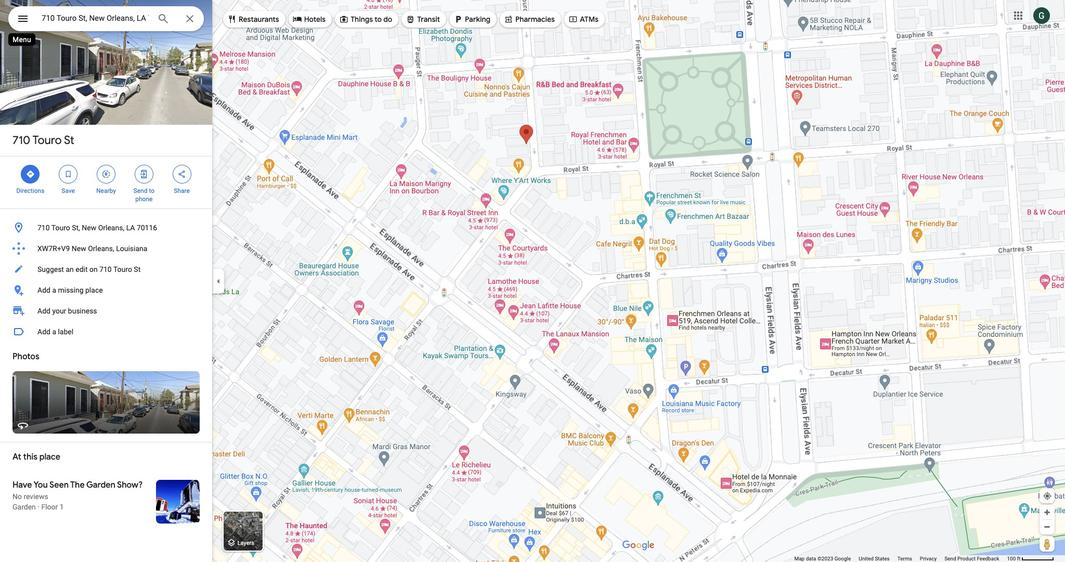 Task type: describe. For each thing, give the bounding box(es) containing it.
a for label
[[52, 328, 56, 336]]

to inside  things to do
[[375, 15, 382, 24]]

add a missing place
[[37, 286, 103, 294]]

things
[[351, 15, 373, 24]]


[[293, 14, 302, 25]]

edit
[[76, 265, 88, 274]]

show?
[[117, 480, 143, 490]]

100 ft
[[1007, 556, 1021, 562]]


[[26, 169, 35, 180]]

orleans, inside 'button'
[[88, 244, 114, 253]]

xw7r+v9 new orleans, louisiana
[[37, 244, 147, 253]]

0 horizontal spatial place
[[39, 452, 60, 462]]

united states button
[[859, 555, 890, 562]]

hotels
[[304, 15, 326, 24]]

the
[[70, 480, 85, 490]]

 transit
[[406, 14, 440, 25]]

terms
[[898, 556, 912, 562]]

710 for 710 touro st, new orleans, la 70116
[[37, 224, 50, 232]]

a for missing
[[52, 286, 56, 294]]

100 ft button
[[1007, 556, 1054, 562]]

2 vertical spatial touro
[[113, 265, 132, 274]]

 pharmacies
[[504, 14, 555, 25]]

send for send product feedback
[[945, 556, 956, 562]]

united
[[859, 556, 874, 562]]

parking
[[465, 15, 490, 24]]

collapse side panel image
[[213, 275, 224, 287]]

add your business link
[[0, 301, 212, 321]]

ft
[[1017, 556, 1021, 562]]

add a label button
[[0, 321, 212, 342]]

actions for 710 touro st region
[[0, 157, 212, 209]]

 restaurants
[[227, 14, 279, 25]]


[[454, 14, 463, 25]]

to inside send to phone
[[149, 187, 154, 195]]

save
[[62, 187, 75, 195]]

add for add your business
[[37, 307, 50, 315]]

none field inside 710 touro st, new orleans, la 70116 field
[[42, 12, 149, 24]]

710 touro st, new orleans, la 70116
[[37, 224, 157, 232]]


[[568, 14, 578, 25]]

terms button
[[898, 555, 912, 562]]

show street view coverage image
[[1040, 536, 1055, 552]]

you
[[34, 480, 48, 490]]

at this place
[[12, 452, 60, 462]]

business
[[68, 307, 97, 315]]

privacy
[[920, 556, 937, 562]]

do
[[383, 15, 392, 24]]


[[64, 169, 73, 180]]

710 touro st main content
[[0, 0, 212, 562]]


[[177, 169, 186, 180]]

photos
[[12, 352, 39, 362]]

710 Touro St, New Orleans, LA 70116 field
[[8, 6, 204, 31]]

have you seen the garden show? no reviews garden · floor 1
[[12, 480, 143, 511]]

touro for st,
[[51, 224, 70, 232]]

restaurants
[[239, 15, 279, 24]]


[[406, 14, 415, 25]]

st,
[[72, 224, 80, 232]]

louisiana
[[116, 244, 147, 253]]

 hotels
[[293, 14, 326, 25]]

floor
[[41, 503, 58, 511]]

send product feedback button
[[945, 555, 999, 562]]


[[17, 11, 29, 26]]

70116
[[137, 224, 157, 232]]

send product feedback
[[945, 556, 999, 562]]


[[339, 14, 349, 25]]

2 horizontal spatial 710
[[99, 265, 112, 274]]

pharmacies
[[515, 15, 555, 24]]

suggest an edit on 710 touro st button
[[0, 259, 212, 280]]

nearby
[[96, 187, 116, 195]]

your
[[52, 307, 66, 315]]

add your business
[[37, 307, 97, 315]]

 parking
[[454, 14, 490, 25]]

product
[[957, 556, 976, 562]]

add for add a label
[[37, 328, 50, 336]]

 atms
[[568, 14, 599, 25]]

710 touro st
[[12, 133, 74, 148]]

show your location image
[[1043, 491, 1052, 501]]


[[227, 14, 237, 25]]

add a label
[[37, 328, 73, 336]]

100
[[1007, 556, 1016, 562]]

zoom out image
[[1043, 523, 1051, 531]]



Task type: vqa. For each thing, say whether or not it's contained in the screenshot.
Map data ©2023 Google
yes



Task type: locate. For each thing, give the bounding box(es) containing it.
a
[[52, 286, 56, 294], [52, 328, 56, 336]]

footer
[[794, 555, 1007, 562]]

to up phone
[[149, 187, 154, 195]]

1 horizontal spatial 710
[[37, 224, 50, 232]]

1 horizontal spatial st
[[134, 265, 141, 274]]

garden
[[86, 480, 115, 490], [12, 503, 36, 511]]

 things to do
[[339, 14, 392, 25]]

new inside 710 touro st, new orleans, la 70116 button
[[82, 224, 96, 232]]

send up phone
[[133, 187, 147, 195]]

2 vertical spatial add
[[37, 328, 50, 336]]

0 vertical spatial garden
[[86, 480, 115, 490]]

send left the product
[[945, 556, 956, 562]]


[[139, 169, 149, 180]]

710
[[12, 133, 30, 148], [37, 224, 50, 232], [99, 265, 112, 274]]

reviews
[[24, 493, 48, 501]]

1 vertical spatial place
[[39, 452, 60, 462]]

feedback
[[977, 556, 999, 562]]

1 add from the top
[[37, 286, 50, 294]]

on
[[89, 265, 98, 274]]

map data ©2023 google
[[794, 556, 851, 562]]

touro left 'st,'
[[51, 224, 70, 232]]

an
[[66, 265, 74, 274]]

1 a from the top
[[52, 286, 56, 294]]

send to phone
[[133, 187, 154, 203]]

st down louisiana
[[134, 265, 141, 274]]

2 a from the top
[[52, 328, 56, 336]]

0 vertical spatial new
[[82, 224, 96, 232]]

states
[[875, 556, 890, 562]]

place down on
[[85, 286, 103, 294]]

orleans, down the 710 touro st, new orleans, la 70116
[[88, 244, 114, 253]]

to
[[375, 15, 382, 24], [149, 187, 154, 195]]

send inside send to phone
[[133, 187, 147, 195]]

0 vertical spatial st
[[64, 133, 74, 148]]


[[504, 14, 513, 25]]

send for send to phone
[[133, 187, 147, 195]]

0 vertical spatial touro
[[32, 133, 62, 148]]

new inside xw7r+v9 new orleans, louisiana 'button'
[[72, 244, 86, 253]]

suggest an edit on 710 touro st
[[37, 265, 141, 274]]

orleans,
[[98, 224, 124, 232], [88, 244, 114, 253]]

1
[[60, 503, 64, 511]]

united states
[[859, 556, 890, 562]]

zoom in image
[[1043, 509, 1051, 516]]

710 for 710 touro st
[[12, 133, 30, 148]]

None field
[[42, 12, 149, 24]]

directions
[[16, 187, 44, 195]]

0 vertical spatial send
[[133, 187, 147, 195]]

add down the suggest
[[37, 286, 50, 294]]

1 vertical spatial touro
[[51, 224, 70, 232]]

send inside button
[[945, 556, 956, 562]]

1 vertical spatial 710
[[37, 224, 50, 232]]

google account: greg robinson  
(robinsongreg175@gmail.com) image
[[1033, 7, 1050, 24]]

xw7r+v9
[[37, 244, 70, 253]]

a left "label"
[[52, 328, 56, 336]]

privacy button
[[920, 555, 937, 562]]

1 horizontal spatial send
[[945, 556, 956, 562]]

la
[[126, 224, 135, 232]]

0 vertical spatial to
[[375, 15, 382, 24]]

footer inside google maps element
[[794, 555, 1007, 562]]

710 right on
[[99, 265, 112, 274]]

0 vertical spatial add
[[37, 286, 50, 294]]

google maps element
[[0, 0, 1065, 562]]

data
[[806, 556, 816, 562]]

0 vertical spatial orleans,
[[98, 224, 124, 232]]

0 horizontal spatial st
[[64, 133, 74, 148]]

map
[[794, 556, 805, 562]]

a left missing
[[52, 286, 56, 294]]

1 vertical spatial a
[[52, 328, 56, 336]]

add a missing place button
[[0, 280, 212, 301]]

touro down louisiana
[[113, 265, 132, 274]]

2 add from the top
[[37, 307, 50, 315]]

label
[[58, 328, 73, 336]]

·
[[38, 503, 39, 511]]

this
[[23, 452, 37, 462]]

orleans, inside button
[[98, 224, 124, 232]]

new right 'st,'
[[82, 224, 96, 232]]

garden down no
[[12, 503, 36, 511]]

phone
[[135, 196, 153, 203]]

no
[[12, 493, 22, 501]]

touro for st
[[32, 133, 62, 148]]

to left "do"
[[375, 15, 382, 24]]

1 horizontal spatial garden
[[86, 480, 115, 490]]

new up edit
[[72, 244, 86, 253]]

2 vertical spatial 710
[[99, 265, 112, 274]]

st up 
[[64, 133, 74, 148]]

orleans, left la in the left top of the page
[[98, 224, 124, 232]]

 button
[[8, 6, 37, 33]]

seen
[[49, 480, 69, 490]]

add left your
[[37, 307, 50, 315]]

1 vertical spatial send
[[945, 556, 956, 562]]

st inside button
[[134, 265, 141, 274]]

1 vertical spatial add
[[37, 307, 50, 315]]

 search field
[[8, 6, 204, 33]]

new
[[82, 224, 96, 232], [72, 244, 86, 253]]

share
[[174, 187, 190, 195]]

1 vertical spatial st
[[134, 265, 141, 274]]

0 vertical spatial a
[[52, 286, 56, 294]]

add left "label"
[[37, 328, 50, 336]]

0 vertical spatial 710
[[12, 133, 30, 148]]

0 horizontal spatial garden
[[12, 503, 36, 511]]

add
[[37, 286, 50, 294], [37, 307, 50, 315], [37, 328, 50, 336]]

touro
[[32, 133, 62, 148], [51, 224, 70, 232], [113, 265, 132, 274]]

0 horizontal spatial 710
[[12, 133, 30, 148]]

1 horizontal spatial to
[[375, 15, 382, 24]]

place right this
[[39, 452, 60, 462]]

1 vertical spatial new
[[72, 244, 86, 253]]

layers
[[238, 540, 254, 547]]

transit
[[417, 15, 440, 24]]

st
[[64, 133, 74, 148], [134, 265, 141, 274]]

atms
[[580, 15, 599, 24]]

©2023
[[818, 556, 833, 562]]

3 add from the top
[[37, 328, 50, 336]]

google
[[835, 556, 851, 562]]

1 vertical spatial garden
[[12, 503, 36, 511]]

place inside button
[[85, 286, 103, 294]]

0 vertical spatial place
[[85, 286, 103, 294]]

1 vertical spatial orleans,
[[88, 244, 114, 253]]

710 up 
[[12, 133, 30, 148]]

1 horizontal spatial place
[[85, 286, 103, 294]]

xw7r+v9 new orleans, louisiana button
[[0, 238, 212, 259]]

710 up xw7r+v9
[[37, 224, 50, 232]]

710 touro st, new orleans, la 70116 button
[[0, 217, 212, 238]]

suggest
[[37, 265, 64, 274]]

add for add a missing place
[[37, 286, 50, 294]]

footer containing map data ©2023 google
[[794, 555, 1007, 562]]

1 vertical spatial to
[[149, 187, 154, 195]]

0 horizontal spatial to
[[149, 187, 154, 195]]

touro up 
[[32, 133, 62, 148]]


[[101, 169, 111, 180]]

at
[[12, 452, 21, 462]]

have
[[12, 480, 32, 490]]

0 horizontal spatial send
[[133, 187, 147, 195]]

garden right the
[[86, 480, 115, 490]]

send
[[133, 187, 147, 195], [945, 556, 956, 562]]

missing
[[58, 286, 84, 294]]



